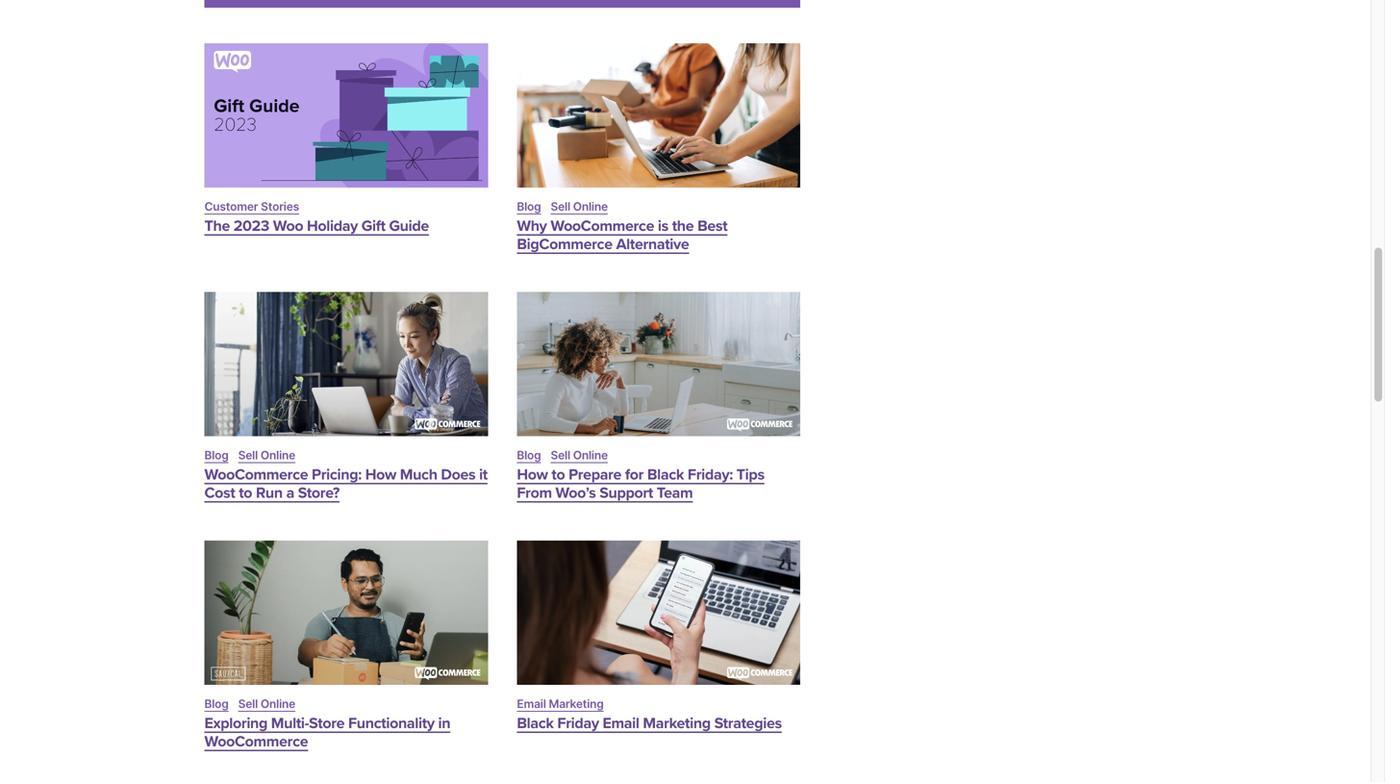Task type: describe. For each thing, give the bounding box(es) containing it.
online for to
[[573, 448, 608, 462]]

sell for how
[[551, 448, 570, 462]]

run
[[256, 484, 283, 502]]

sell for exploring
[[238, 697, 258, 711]]

customer
[[204, 200, 258, 214]]

0 horizontal spatial marketing
[[549, 697, 604, 711]]

blog sell online woocommerce pricing: how much does it cost to run a store?
[[204, 448, 488, 502]]

best
[[698, 217, 728, 235]]

woo's
[[556, 484, 596, 502]]

bigcommerce
[[517, 235, 613, 254]]

tips
[[737, 466, 765, 484]]

2023
[[234, 217, 269, 235]]

the
[[204, 217, 230, 235]]

to inside blog sell online how to prepare for black friday: tips from woo's support team
[[552, 466, 565, 484]]

blog for how to prepare for black friday: tips from woo's support team
[[517, 448, 541, 462]]

the 2023 woo holiday gift guide link
[[204, 217, 429, 235]]

exploring multi-store functionality in woocommerce link
[[204, 714, 450, 751]]

woocommerce pricing: how much does it cost to run a store? link
[[204, 466, 488, 502]]

functionality
[[348, 714, 435, 733]]

a
[[286, 484, 294, 502]]

1 vertical spatial marketing
[[643, 714, 711, 733]]

woocommerce inside the blog sell online exploring multi-store functionality in woocommerce
[[204, 733, 308, 751]]

cost
[[204, 484, 235, 502]]

gift
[[362, 217, 386, 235]]

blog for woocommerce pricing: how much does it cost to run a store?
[[204, 448, 229, 462]]

blog for exploring multi-store functionality in woocommerce
[[204, 697, 229, 711]]

does
[[441, 466, 476, 484]]

exploring multi-store functionality in woocommerce image
[[204, 541, 488, 685]]

prepare
[[569, 466, 622, 484]]

black inside blog sell online how to prepare for black friday: tips from woo's support team
[[647, 466, 684, 484]]

sell for why
[[551, 200, 570, 214]]

friday:
[[688, 466, 733, 484]]

to inside blog sell online woocommerce pricing: how much does it cost to run a store?
[[239, 484, 252, 502]]

store
[[309, 714, 345, 733]]

why woocommerce is the best bigcommerce alternative image
[[517, 44, 801, 188]]

guide
[[389, 217, 429, 235]]

sell for woocommerce
[[238, 448, 258, 462]]

why
[[517, 217, 547, 235]]

sell online link for pricing:
[[238, 448, 295, 462]]

shopper purchasing online in her kitchen image
[[517, 292, 801, 436]]

in
[[438, 714, 450, 733]]

holiday
[[307, 217, 358, 235]]

the 2023 woo holiday gift guide image
[[204, 44, 488, 188]]

online for pricing:
[[261, 448, 295, 462]]

from
[[517, 484, 552, 502]]

blog for why woocommerce is the best bigcommerce alternative
[[517, 200, 541, 214]]



Task type: vqa. For each thing, say whether or not it's contained in the screenshot.
Search IMAGE
no



Task type: locate. For each thing, give the bounding box(es) containing it.
customer stories the 2023 woo holiday gift guide
[[204, 200, 429, 235]]

online up prepare
[[573, 448, 608, 462]]

black
[[647, 466, 684, 484], [517, 714, 554, 733]]

online up multi-
[[261, 697, 295, 711]]

online inside blog sell online woocommerce pricing: how much does it cost to run a store?
[[261, 448, 295, 462]]

exploring
[[204, 714, 268, 733]]

blog link for woocommerce pricing: how much does it cost to run a store?
[[204, 448, 229, 462]]

black right for at the left of page
[[647, 466, 684, 484]]

sell online link for to
[[551, 448, 608, 462]]

online up the why woocommerce is the best bigcommerce alternative link
[[573, 200, 608, 214]]

to left the run in the left of the page
[[239, 484, 252, 502]]

sell inside the blog sell online exploring multi-store functionality in woocommerce
[[238, 697, 258, 711]]

woocommerce
[[551, 217, 654, 235], [204, 466, 308, 484], [204, 733, 308, 751]]

0 vertical spatial woocommerce
[[551, 217, 654, 235]]

how inside blog sell online woocommerce pricing: how much does it cost to run a store?
[[365, 466, 396, 484]]

blog inside the blog sell online exploring multi-store functionality in woocommerce
[[204, 697, 229, 711]]

blog sell online why woocommerce is the best bigcommerce alternative
[[517, 200, 728, 254]]

marketing
[[549, 697, 604, 711], [643, 714, 711, 733]]

marketing left "strategies"
[[643, 714, 711, 733]]

blog up exploring
[[204, 697, 229, 711]]

online inside the blog sell online why woocommerce is the best bigcommerce alternative
[[573, 200, 608, 214]]

blog link
[[517, 200, 541, 214], [204, 448, 229, 462], [517, 448, 541, 462], [204, 697, 229, 711]]

the
[[672, 217, 694, 235]]

1 vertical spatial black
[[517, 714, 554, 733]]

sell inside blog sell online woocommerce pricing: how much does it cost to run a store?
[[238, 448, 258, 462]]

blog link for why woocommerce is the best bigcommerce alternative
[[517, 200, 541, 214]]

sell up bigcommerce
[[551, 200, 570, 214]]

0 vertical spatial marketing
[[549, 697, 604, 711]]

woocommerce inside the blog sell online why woocommerce is the best bigcommerce alternative
[[551, 217, 654, 235]]

sell online link up bigcommerce
[[551, 200, 608, 214]]

0 vertical spatial email
[[517, 697, 546, 711]]

much
[[400, 466, 437, 484]]

online for woocommerce
[[573, 200, 608, 214]]

blog
[[517, 200, 541, 214], [204, 448, 229, 462], [517, 448, 541, 462], [204, 697, 229, 711]]

woocommerce left the 'pricing:'
[[204, 466, 308, 484]]

sell up prepare
[[551, 448, 570, 462]]

online inside blog sell online how to prepare for black friday: tips from woo's support team
[[573, 448, 608, 462]]

sell online link up the run in the left of the page
[[238, 448, 295, 462]]

black inside the email marketing black friday email marketing strategies
[[517, 714, 554, 733]]

sell online link up multi-
[[238, 697, 295, 711]]

blog inside the blog sell online why woocommerce is the best bigcommerce alternative
[[517, 200, 541, 214]]

0 vertical spatial black
[[647, 466, 684, 484]]

1 horizontal spatial to
[[552, 466, 565, 484]]

1 horizontal spatial email
[[603, 714, 639, 733]]

how
[[365, 466, 396, 484], [517, 466, 548, 484]]

email marketing black friday email marketing strategies
[[517, 697, 782, 733]]

blog link up exploring
[[204, 697, 229, 711]]

sell online link for woocommerce
[[551, 200, 608, 214]]

to
[[552, 466, 565, 484], [239, 484, 252, 502]]

is
[[658, 217, 669, 235]]

strategies
[[714, 714, 782, 733]]

alternative
[[616, 235, 689, 254]]

why woocommerce is the best bigcommerce alternative link
[[517, 217, 728, 254]]

black down email marketing link
[[517, 714, 554, 733]]

1 horizontal spatial how
[[517, 466, 548, 484]]

blog up cost on the bottom of page
[[204, 448, 229, 462]]

1 horizontal spatial marketing
[[643, 714, 711, 733]]

pricing:
[[312, 466, 362, 484]]

1 how from the left
[[365, 466, 396, 484]]

blog sell online how to prepare for black friday: tips from woo's support team
[[517, 448, 765, 502]]

multi-
[[271, 714, 309, 733]]

for
[[625, 466, 644, 484]]

sell online link
[[551, 200, 608, 214], [238, 448, 295, 462], [551, 448, 608, 462], [238, 697, 295, 711]]

2 vertical spatial woocommerce
[[204, 733, 308, 751]]

sell online link for multi-
[[238, 697, 295, 711]]

email
[[517, 697, 546, 711], [603, 714, 639, 733]]

store?
[[298, 484, 340, 502]]

sell
[[551, 200, 570, 214], [238, 448, 258, 462], [551, 448, 570, 462], [238, 697, 258, 711]]

online inside the blog sell online exploring multi-store functionality in woocommerce
[[261, 697, 295, 711]]

support
[[600, 484, 653, 502]]

blog up why
[[517, 200, 541, 214]]

how to prepare for black friday: tips from woo's support team link
[[517, 466, 765, 502]]

blog link up why
[[517, 200, 541, 214]]

customer stories link
[[204, 200, 299, 214]]

0 horizontal spatial to
[[239, 484, 252, 502]]

blog up from
[[517, 448, 541, 462]]

how left much
[[365, 466, 396, 484]]

1 vertical spatial woocommerce
[[204, 466, 308, 484]]

0 horizontal spatial email
[[517, 697, 546, 711]]

1 vertical spatial email
[[603, 714, 639, 733]]

how left the "woo's"
[[517, 466, 548, 484]]

blog link up from
[[517, 448, 541, 462]]

shop owner running her store from a laptop image
[[204, 292, 488, 436]]

blog link for how to prepare for black friday: tips from woo's support team
[[517, 448, 541, 462]]

online for multi-
[[261, 697, 295, 711]]

friday
[[557, 714, 599, 733]]

email marketing link
[[517, 697, 604, 711]]

woocommerce inside blog sell online woocommerce pricing: how much does it cost to run a store?
[[204, 466, 308, 484]]

1 horizontal spatial black
[[647, 466, 684, 484]]

sell up exploring
[[238, 697, 258, 711]]

stories
[[261, 200, 299, 214]]

2 how from the left
[[517, 466, 548, 484]]

0 horizontal spatial how
[[365, 466, 396, 484]]

sell inside the blog sell online why woocommerce is the best bigcommerce alternative
[[551, 200, 570, 214]]

blog link up cost on the bottom of page
[[204, 448, 229, 462]]

blog sell online exploring multi-store functionality in woocommerce
[[204, 697, 450, 751]]

someone checking email on a phone image
[[517, 541, 801, 685]]

how inside blog sell online how to prepare for black friday: tips from woo's support team
[[517, 466, 548, 484]]

to left prepare
[[552, 466, 565, 484]]

it
[[479, 466, 488, 484]]

woocommerce left store
[[204, 733, 308, 751]]

0 horizontal spatial black
[[517, 714, 554, 733]]

blog link for exploring multi-store functionality in woocommerce
[[204, 697, 229, 711]]

blog inside blog sell online how to prepare for black friday: tips from woo's support team
[[517, 448, 541, 462]]

black friday email marketing strategies link
[[517, 714, 782, 733]]

marketing up friday on the bottom
[[549, 697, 604, 711]]

online
[[573, 200, 608, 214], [261, 448, 295, 462], [573, 448, 608, 462], [261, 697, 295, 711]]

online up the run in the left of the page
[[261, 448, 295, 462]]

sell up the run in the left of the page
[[238, 448, 258, 462]]

sell inside blog sell online how to prepare for black friday: tips from woo's support team
[[551, 448, 570, 462]]

woo
[[273, 217, 303, 235]]

team
[[657, 484, 693, 502]]

woocommerce left is
[[551, 217, 654, 235]]

sell online link up prepare
[[551, 448, 608, 462]]

blog inside blog sell online woocommerce pricing: how much does it cost to run a store?
[[204, 448, 229, 462]]



